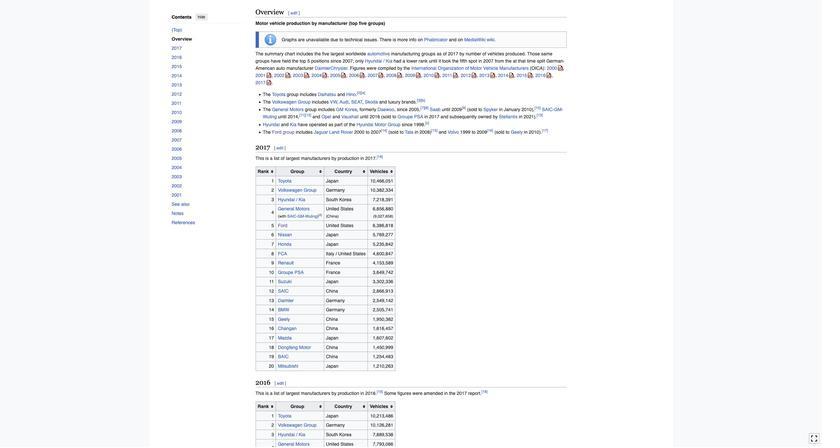 Task type: locate. For each thing, give the bounding box(es) containing it.
2 list from the top
[[274, 391, 279, 397]]

2002
[[274, 73, 284, 78], [171, 183, 182, 189]]

1 volkswagen group from the top
[[278, 188, 317, 193]]

group for jaguar
[[283, 130, 295, 135]]

by inside this is a list of largest manufacturers by production in 2017. [18]
[[332, 156, 336, 161]]

(top
[[349, 21, 358, 26]]

1 france from the top
[[326, 261, 340, 266]]

2 france from the top
[[326, 270, 340, 275]]

1 1 from the top
[[271, 178, 274, 184]]

1 vertical spatial 2001 link
[[171, 191, 242, 200]]

1 horizontal spatial groupe
[[398, 114, 413, 120]]

1 south korea from the top
[[326, 197, 351, 202]]

since inside hyundai and kia have operated as part of the hyundai motor group since 1998. [c]
[[402, 122, 413, 127]]

a down ford group link
[[270, 156, 273, 161]]

(top)
[[171, 27, 182, 32]]

this inside this is a list of largest manufacturers by production in 2017. [18]
[[255, 156, 264, 161]]

2 vertical spatial group
[[283, 130, 295, 135]]

2016.
[[365, 391, 377, 397]]

2005
[[330, 73, 340, 78], [171, 156, 182, 161]]

the inside the ford group includes jaguar land rover 2000 to 2007 [14] (sold to tata in 2008) [15] and volvo 1999 to 2009 [16] (sold to geely in 2010). [17]
[[263, 130, 271, 135]]

this for 2016.
[[255, 391, 264, 397]]

dongfeng
[[278, 345, 298, 350]]

volkswagen inside the volkswagen group includes vw , audi , seat , skoda and luxury brands. [3] [b]
[[272, 99, 297, 105]]

daimlerchrysler
[[315, 66, 348, 71]]

manufacturers inside this is a list of largest manufacturers by production in 2017. [18]
[[301, 156, 330, 161]]

land
[[329, 130, 339, 135]]

edit link for 2017
[[277, 146, 283, 151]]

1 vertical spatial geely
[[278, 317, 290, 322]]

2009
[[405, 73, 415, 78], [452, 107, 462, 112], [171, 119, 182, 124], [477, 130, 487, 135]]

group down , 2003
[[287, 92, 299, 97]]

, right , 2003
[[309, 73, 310, 78]]

, for , 2001
[[563, 66, 564, 71]]

2009 inside the ford group includes jaguar land rover 2000 to 2007 [14] (sold to tata in 2008) [15] and volvo 1999 to 2009 [16] (sold to geely in 2010). [17]
[[477, 130, 487, 135]]

january
[[504, 107, 520, 112]]

1,254,483
[[373, 355, 393, 360]]

2 china from the top
[[326, 317, 338, 322]]

2017 down saab link
[[429, 114, 439, 120]]

list for 2016.
[[274, 391, 279, 397]]

5 japan from the top
[[326, 336, 338, 341]]

, for , 2006
[[346, 73, 348, 78]]

0 horizontal spatial 2003 link
[[171, 172, 242, 181]]

1 horizontal spatial psa
[[414, 114, 423, 120]]

1 horizontal spatial 2004 link
[[312, 70, 328, 81]]

a for 2017.
[[270, 156, 273, 161]]

american
[[255, 66, 275, 71]]

1 united states from the top
[[326, 223, 354, 228]]

group inside hyundai and kia have operated as part of the hyundai motor group since 1998. [c]
[[388, 122, 401, 127]]

in inside the general motors group includes gm korea , formerly daewoo , since 2005, [7] [8] saab until 2009 [9] (sold to spyker in january 2010), [10]
[[499, 107, 503, 112]]

the up positions
[[314, 51, 321, 56]]

(sold inside the until 2014, [11] [12] and opel and vauxhall until 2016 (sold to groupe psa in 2017 and subsequently owned by stellantis in 2021). [13]
[[381, 114, 391, 120]]

and right phabricator
[[449, 37, 457, 42]]

[18] inside this is a list of largest manufacturers by production in 2016. [19] some figures were amended in the 2017 report. [18]
[[482, 390, 488, 395]]

baic link
[[278, 355, 289, 360]]

2000 right the rover
[[354, 130, 365, 135]]

groups up the american
[[255, 58, 270, 64]]

south korea for 10,126,281
[[326, 433, 351, 438]]

on left 'mediawiki' on the top right of page
[[458, 37, 463, 42]]

1 2 from the top
[[271, 188, 274, 193]]

0 horizontal spatial 2013
[[171, 82, 182, 87]]

france for renault
[[326, 261, 340, 266]]

3 japan from the top
[[326, 242, 338, 247]]

0 horizontal spatial 2004 link
[[171, 163, 242, 172]]

united states for 7,793,066
[[326, 442, 354, 447]]

of down ford group link
[[281, 156, 285, 161]]

0 horizontal spatial were
[[367, 66, 377, 71]]

1 on from the left
[[418, 37, 423, 42]]

the left top
[[292, 58, 298, 64]]

[17] link
[[542, 129, 548, 133]]

, for , 2017
[[552, 73, 553, 78]]

, down german-
[[563, 66, 564, 71]]

[ edit ] for 2017
[[274, 146, 286, 151]]

[7]
[[420, 106, 425, 111]]

the down vauxhall link
[[349, 122, 355, 127]]

manufacturers
[[301, 156, 330, 161], [301, 391, 330, 397]]

general inside general motors (with saic-gm-wuling ) [d]
[[278, 207, 294, 212]]

edit link for 2016
[[277, 381, 284, 386]]

gm- inside saic-gm- wuling
[[554, 107, 563, 112]]

and right [15] link
[[439, 130, 446, 135]]

list down 20
[[274, 391, 279, 397]]

, right ", 2002"
[[290, 73, 292, 78]]

fifth
[[460, 58, 467, 64]]

german-
[[546, 58, 565, 64]]

motor vehicle production by manufacturer (top five groups)
[[255, 21, 385, 26]]

jaguar
[[314, 130, 328, 135]]

2015
[[171, 64, 182, 69], [517, 73, 527, 78]]

psa inside the until 2014, [11] [12] and opel and vauxhall until 2016 (sold to groupe psa in 2017 and subsequently owned by stellantis in 2021). [13]
[[414, 114, 423, 120]]

(sold
[[467, 107, 477, 112], [381, 114, 391, 120], [389, 130, 398, 135], [494, 130, 504, 135]]

, inside , 2017
[[552, 73, 553, 78]]

were up , 2007
[[367, 66, 377, 71]]

. inside the toyota group includes daihatsu and hino . [2] [a]
[[356, 92, 357, 97]]

overview inside the overview "link"
[[171, 36, 192, 42]]

1 horizontal spatial 2015 link
[[517, 70, 533, 81]]

in right amended
[[444, 391, 448, 397]]

5 china from the top
[[326, 355, 338, 360]]

1 vertical spatial list
[[274, 391, 279, 397]]

edit down mitsubishi link
[[277, 381, 284, 386]]

edit for 2016
[[277, 381, 284, 386]]

japan for 5,235,842
[[326, 242, 338, 247]]

1 horizontal spatial groups
[[421, 51, 436, 56]]

0 vertical spatial since
[[331, 58, 341, 64]]

by inside the until 2014, [11] [12] and opel and vauxhall until 2016 (sold to groupe psa in 2017 and subsequently owned by stellantis in 2021). [13]
[[493, 114, 498, 120]]

4 china from the top
[[326, 345, 338, 350]]

2 vertical spatial edit link
[[277, 381, 284, 386]]

and inside the volkswagen group includes vw , audi , seat , skoda and luxury brands. [3] [b]
[[379, 99, 387, 105]]

germany for 10,126,281
[[326, 423, 345, 428]]

suzuki link
[[278, 279, 292, 285]]

12
[[269, 289, 274, 294]]

0 vertical spatial as
[[437, 51, 442, 56]]

largest inside this is a list of largest manufacturers by production in 2016. [19] some figures were amended in the 2017 report. [18]
[[286, 391, 300, 397]]

production left the 2016.
[[338, 391, 359, 397]]

the inside the volkswagen group includes vw , audi , seat , skoda and luxury brands. [3] [b]
[[263, 99, 271, 105]]

, 2008
[[384, 73, 397, 78]]

0 horizontal spatial [18]
[[377, 155, 383, 159]]

france for groupe psa
[[326, 270, 340, 275]]

2 volkswagen group from the top
[[278, 423, 317, 428]]

and up the volkswagen group includes vw , audi , seat , skoda and luxury brands. [3] [b]
[[337, 92, 345, 97]]

0 horizontal spatial on
[[418, 37, 423, 42]]

1 vertical spatial 2012
[[171, 91, 182, 97]]

10,126,281
[[370, 423, 393, 428]]

includes left daihatsu link
[[300, 92, 317, 97]]

group inside the ford group includes jaguar land rover 2000 to 2007 [14] (sold to tata in 2008) [15] and volvo 1999 to 2009 [16] (sold to geely in 2010). [17]
[[283, 130, 295, 135]]

, 2017
[[255, 73, 553, 85]]

manufacturers for 2016.
[[301, 391, 330, 397]]

2 vertical spatial ]
[[285, 381, 286, 386]]

bmw link
[[278, 308, 289, 313]]

1 vertical spatial country
[[335, 404, 352, 410]]

, for , 2015
[[514, 73, 515, 78]]

1 for 10,466,051
[[271, 178, 274, 184]]

hyundai / kia link for 10,466,051
[[278, 197, 305, 202]]

[d] link
[[318, 214, 322, 217]]

[ edit ] for overview
[[288, 10, 300, 15]]

the ford group includes jaguar land rover 2000 to 2007 [14] (sold to tata in 2008) [15] and volvo 1999 to 2009 [16] (sold to geely in 2010). [17]
[[263, 129, 548, 135]]

[ edit ] down mitsubishi link
[[275, 381, 286, 386]]

is inside this is a list of largest manufacturers by production in 2017. [18]
[[265, 156, 269, 161]]

0 horizontal spatial groupe
[[278, 270, 293, 275]]

largest up 2007; at the left of page
[[331, 51, 344, 56]]

1 this from the top
[[255, 156, 264, 161]]

2014 link
[[498, 70, 514, 81], [171, 71, 242, 80]]

dongfeng motor
[[278, 345, 311, 350]]

2004
[[312, 73, 322, 78], [171, 165, 182, 170]]

1 country from the top
[[335, 169, 352, 174]]

manufacturer
[[318, 21, 348, 26], [286, 66, 313, 71]]

saic-
[[542, 107, 554, 112], [287, 214, 298, 219]]

hyundai / kia link up general motors
[[278, 433, 305, 438]]

group inside the toyota group includes daihatsu and hino . [2] [a]
[[287, 92, 299, 97]]

0 vertical spatial psa
[[414, 114, 423, 120]]

a inside had a lower rank until it took the fifth spot in 2007 from the at that time split german- american auto manufacturer
[[403, 58, 405, 64]]

at
[[513, 58, 517, 64]]

and up ford group link
[[281, 122, 289, 127]]

this inside this is a list of largest manufacturers by production in 2016. [19] some figures were amended in the 2017 report. [18]
[[255, 391, 264, 397]]

19
[[269, 355, 274, 360]]

as left part
[[328, 122, 333, 127]]

volkswagen group link for ford
[[278, 188, 317, 193]]

1 horizontal spatial 2006
[[349, 73, 359, 78]]

2016 link down the overview "link"
[[171, 53, 242, 62]]

japan for 10,466,051
[[326, 178, 338, 184]]

(sold right [16] link
[[494, 130, 504, 135]]

0 vertical spatial motors
[[290, 107, 304, 112]]

2007;
[[343, 58, 354, 64]]

a down 20
[[270, 391, 273, 397]]

[3] link
[[417, 98, 421, 103]]

united states for 6,386,818
[[326, 223, 354, 228]]

2007 inside the ford group includes jaguar land rover 2000 to 2007 [14] (sold to tata in 2008) [15] and volvo 1999 to 2009 [16] (sold to geely in 2010). [17]
[[371, 130, 381, 135]]

0 vertical spatial manufacturers
[[301, 156, 330, 161]]

2002 link down held
[[274, 70, 290, 81]]

(sold right [9] link
[[467, 107, 477, 112]]

germany for 2,549,142
[[326, 298, 345, 303]]

group down kia link at the top
[[283, 130, 295, 135]]

edit down ford group link
[[277, 146, 283, 151]]

motors for general motors (with saic-gm-wuling ) [d]
[[296, 207, 310, 212]]

list inside this is a list of largest manufacturers by production in 2016. [19] some figures were amended in the 2017 report. [18]
[[274, 391, 279, 397]]

since inside manufacturing groups as of 2017 by number of vehicles produced. those same groups have held the top 5 positions since 2007; only
[[331, 58, 341, 64]]

, for , 2016
[[533, 73, 534, 78]]

manufacturers inside this is a list of largest manufacturers by production in 2016. [19] some figures were amended in the 2017 report. [18]
[[301, 391, 330, 397]]

2017 link down the american
[[255, 77, 272, 88]]

hyundai up ford group link
[[263, 122, 280, 127]]

in right spot
[[478, 58, 482, 64]]

to down the general motors group includes gm korea , formerly daewoo , since 2005, [7] [8] saab until 2009 [9] (sold to spyker in january 2010), [10]
[[392, 114, 396, 120]]

2,549,142
[[373, 298, 393, 303]]

since inside the general motors group includes gm korea , formerly daewoo , since 2005, [7] [8] saab until 2009 [9] (sold to spyker in january 2010), [10]
[[397, 107, 408, 112]]

2017 link down (top) link
[[171, 43, 242, 53]]

[ for 2016
[[275, 381, 276, 386]]

1 vertical spatial production
[[338, 156, 359, 161]]

the
[[314, 51, 321, 56], [292, 58, 298, 64], [452, 58, 459, 64], [505, 58, 512, 64], [404, 66, 410, 71], [349, 122, 355, 127], [449, 391, 455, 397]]

2 japan from the top
[[326, 233, 338, 238]]

1 horizontal spatial 2005
[[330, 73, 340, 78]]

ford inside the ford group includes jaguar land rover 2000 to 2007 [14] (sold to tata in 2008) [15] and volvo 1999 to 2009 [16] (sold to geely in 2010). [17]
[[272, 130, 281, 135]]

2 vertical spatial largest
[[286, 391, 300, 397]]

list for 2017.
[[274, 156, 279, 161]]

the inside the general motors group includes gm korea , formerly daewoo , since 2005, [7] [8] saab until 2009 [9] (sold to spyker in january 2010), [10]
[[263, 107, 271, 112]]

0 vertical spatial groups
[[421, 51, 436, 56]]

0 horizontal spatial 2016 link
[[171, 53, 242, 62]]

is for 2016.
[[265, 391, 269, 397]]

geely down bmw link
[[278, 317, 290, 322]]

2 south from the top
[[326, 433, 338, 438]]

1 vertical spatial 2013
[[171, 82, 182, 87]]

in left 2017.
[[360, 156, 364, 161]]

1 horizontal spatial 2010
[[424, 73, 434, 78]]

since up daimlerchrysler
[[331, 58, 341, 64]]

includes for vw
[[312, 99, 329, 105]]

international organization of motor vehicle manufacturers link
[[411, 66, 529, 71]]

saic-gm-wuling link
[[287, 214, 317, 219]]

, down (oica):
[[533, 73, 534, 78]]

3 for 10,382,334
[[271, 197, 274, 202]]

[19]
[[377, 390, 383, 395]]

figures
[[397, 391, 411, 397]]

volkswagen group link for ford group
[[272, 99, 311, 105]]

0 horizontal spatial psa
[[295, 270, 304, 275]]

0 vertical spatial [
[[288, 10, 290, 15]]

/ up general motors (with saic-gm-wuling ) [d]
[[296, 197, 297, 202]]

0 vertical spatial 2
[[271, 188, 274, 193]]

0 vertical spatial saic-
[[542, 107, 554, 112]]

dongfeng motor link
[[278, 345, 311, 350]]

of down mitsubishi link
[[281, 391, 285, 397]]

, for , 2009
[[402, 73, 404, 78]]

wuling up hyundai link
[[263, 114, 277, 120]]

china for saic
[[326, 289, 338, 294]]

vehicles for 10,213,486
[[370, 404, 388, 410]]

0 vertical spatial 2009 link
[[405, 70, 421, 81]]

this for 2017.
[[255, 156, 264, 161]]

1 3 from the top
[[271, 197, 274, 202]]

group
[[298, 99, 311, 105], [388, 122, 401, 127], [291, 169, 304, 174], [304, 188, 317, 193], [291, 404, 304, 410], [304, 423, 317, 428]]

4 germany from the top
[[326, 423, 345, 428]]

volkswagen group link up general motors (with saic-gm-wuling ) [d]
[[278, 188, 317, 193]]

includes inside the volkswagen group includes vw , audi , seat , skoda and luxury brands. [3] [b]
[[312, 99, 329, 105]]

1 vertical spatial five
[[322, 51, 329, 56]]

overview up the vehicle
[[255, 8, 284, 16]]

1 vertical spatial france
[[326, 270, 340, 275]]

2017 inside , 2017
[[255, 80, 266, 85]]

motors inside general motors (with saic-gm-wuling ) [d]
[[296, 207, 310, 212]]

motors
[[290, 107, 304, 112], [296, 207, 310, 212], [296, 442, 310, 447]]

[c] link
[[425, 121, 429, 125]]

1 horizontal spatial 5
[[307, 58, 310, 64]]

1 vertical spatial geely link
[[278, 317, 290, 322]]

until right saab link
[[442, 107, 450, 112]]

production inside this is a list of largest manufacturers by production in 2017. [18]
[[338, 156, 359, 161]]

1 vertical spatial [
[[274, 146, 275, 151]]

1 horizontal spatial 2002 link
[[274, 70, 290, 81]]

1 vertical spatial ]
[[284, 146, 286, 151]]

france
[[326, 261, 340, 266], [326, 270, 340, 275]]

to down hyundai motor group link
[[366, 130, 370, 135]]

0 vertical spatial general
[[272, 107, 288, 112]]

japan for 1,210,263
[[326, 364, 338, 369]]

2 vertical spatial general
[[278, 442, 294, 447]]

, 2004
[[309, 73, 322, 78]]

geely
[[511, 130, 523, 135], [278, 317, 290, 322]]

6 japan from the top
[[326, 364, 338, 369]]

1 china from the top
[[326, 289, 338, 294]]

, for , 2007
[[365, 73, 366, 78]]

0 vertical spatial production
[[286, 21, 310, 26]]

largest for 2017.
[[286, 156, 300, 161]]

since up the until 2014, [11] [12] and opel and vauxhall until 2016 (sold to groupe psa in 2017 and subsequently owned by stellantis in 2021). [13]
[[397, 107, 408, 112]]

general motors (with saic-gm-wuling ) [d]
[[278, 207, 322, 219]]

2 south korea from the top
[[326, 433, 351, 438]]

gm- left )
[[298, 214, 305, 219]]

and inside the toyota group includes daihatsu and hino . [2] [a]
[[337, 92, 345, 97]]

fullscreen image
[[811, 436, 818, 443]]

2001 inside , 2001
[[255, 73, 266, 78]]

0 vertical spatial 2015
[[171, 64, 182, 69]]

2001 link
[[255, 70, 272, 81], [171, 191, 242, 200]]

[a]
[[361, 91, 365, 95]]

5 up 6
[[271, 223, 274, 228]]

general inside the general motors group includes gm korea , formerly daewoo , since 2005, [7] [8] saab until 2009 [9] (sold to spyker in january 2010), [10]
[[272, 107, 288, 112]]

2001 up see
[[171, 192, 182, 198]]

2 germany from the top
[[326, 298, 345, 303]]

1 vehicles from the top
[[370, 169, 388, 174]]

1 horizontal spatial [18] link
[[482, 390, 488, 395]]

0 horizontal spatial 2003
[[171, 174, 182, 179]]

1 vertical spatial manufacturers
[[301, 391, 330, 397]]

2016 inside the until 2014, [11] [12] and opel and vauxhall until 2016 (sold to groupe psa in 2017 and subsequently owned by stellantis in 2021). [13]
[[370, 114, 380, 120]]

0 vertical spatial edit link
[[291, 10, 297, 15]]

time
[[527, 58, 536, 64]]

by
[[312, 21, 317, 26], [460, 51, 464, 56], [397, 66, 402, 71], [493, 114, 498, 120], [332, 156, 336, 161], [332, 391, 336, 397]]

japan for 3,302,336
[[326, 279, 338, 285]]

2 on from the left
[[458, 37, 463, 42]]

(oica):
[[530, 66, 546, 71]]

fca
[[278, 251, 287, 257]]

notes link
[[171, 209, 242, 218]]

in left 2021).
[[519, 114, 522, 120]]

volkswagen
[[272, 99, 297, 105], [278, 188, 302, 193], [278, 423, 302, 428]]

includes up top
[[296, 51, 313, 56]]

3 germany from the top
[[326, 308, 345, 313]]

country for 10,466,051
[[335, 169, 352, 174]]

2001 link up notes 'link'
[[171, 191, 242, 200]]

1 vertical spatial general
[[278, 207, 294, 212]]

list inside this is a list of largest manufacturers by production in 2017. [18]
[[274, 156, 279, 161]]

1 germany from the top
[[326, 188, 345, 193]]

2 for 10,126,281
[[271, 423, 274, 428]]

saic- inside general motors (with saic-gm-wuling ) [d]
[[287, 214, 298, 219]]

1 vertical spatial this
[[255, 391, 264, 397]]

2002 link
[[274, 70, 290, 81], [171, 181, 242, 191]]

group inside the volkswagen group includes vw , audi , seat , skoda and luxury brands. [3] [b]
[[298, 99, 311, 105]]

largest inside this is a list of largest manufacturers by production in 2017. [18]
[[286, 156, 300, 161]]

were inside this is a list of largest manufacturers by production in 2016. [19] some figures were amended in the 2017 report. [18]
[[413, 391, 423, 397]]

the inside the toyota group includes daihatsu and hino . [2] [a]
[[263, 92, 271, 97]]

rank for 10,213,486
[[258, 404, 269, 410]]

0 horizontal spatial saic-
[[287, 214, 298, 219]]

, inside , 2001
[[563, 66, 564, 71]]

production inside this is a list of largest manufacturers by production in 2016. [19] some figures were amended in the 2017 report. [18]
[[338, 391, 359, 397]]

2003
[[293, 73, 303, 78], [171, 174, 182, 179]]

, for , 2010
[[421, 73, 422, 78]]

only
[[355, 58, 364, 64]]

[ edit ] down ford group link
[[274, 146, 286, 151]]

2 vertical spatial motors
[[296, 442, 310, 447]]

2 1 from the top
[[271, 414, 274, 419]]

volkswagen group for 10,382,334
[[278, 188, 317, 193]]

a inside this is a list of largest manufacturers by production in 2016. [19] some figures were amended in the 2017 report. [18]
[[270, 391, 273, 397]]

korea for 10,213,486
[[339, 433, 351, 438]]

1 horizontal spatial on
[[458, 37, 463, 42]]

summary
[[265, 51, 284, 56]]

volkswagen up general motors
[[278, 423, 302, 428]]

4 japan from the top
[[326, 279, 338, 285]]

hyundai / kia up general motors (with saic-gm-wuling ) [d]
[[278, 197, 305, 202]]

volkswagen up general motors (with saic-gm-wuling ) [d]
[[278, 188, 302, 193]]

2017.
[[365, 156, 377, 161]]

1 manufacturers from the top
[[301, 156, 330, 161]]

to inside the general motors group includes gm korea , formerly daewoo , since 2005, [7] [8] saab until 2009 [9] (sold to spyker in january 2010), [10]
[[478, 107, 482, 112]]

0 vertical spatial 2003
[[293, 73, 303, 78]]

largest down mitsubishi link
[[286, 391, 300, 397]]

0 horizontal spatial 2004
[[171, 165, 182, 170]]

2 2 from the top
[[271, 423, 274, 428]]

2 this from the top
[[255, 391, 264, 397]]

volkswagen for 10,466,051
[[278, 188, 302, 193]]

0 vertical spatial a
[[403, 58, 405, 64]]

1,450,999
[[373, 345, 393, 350]]

1 horizontal spatial wuling
[[305, 214, 317, 219]]

2002 down auto
[[274, 73, 284, 78]]

3 china from the top
[[326, 326, 338, 332]]

and up volvo
[[441, 114, 448, 120]]

1 vertical spatial as
[[328, 122, 333, 127]]

groupe down the general motors group includes gm korea , formerly daewoo , since 2005, [7] [8] saab until 2009 [9] (sold to spyker in january 2010), [10]
[[398, 114, 413, 120]]

includes for jaguar
[[296, 130, 313, 135]]

0 horizontal spatial 2005
[[171, 156, 182, 161]]

five right the '(top'
[[359, 21, 367, 26]]

[17]
[[542, 129, 548, 133]]

groupe down renault
[[278, 270, 293, 275]]

mazda link
[[278, 336, 292, 341]]

overview down (top)
[[171, 36, 192, 42]]

and up daewoo
[[379, 99, 387, 105]]

of right number
[[483, 51, 486, 56]]

2 manufacturers from the top
[[301, 391, 330, 397]]

in up [c]
[[424, 114, 428, 120]]

germany for 2,505,741
[[326, 308, 345, 313]]

hyundai / kia down "automotive" link at the top of the page
[[365, 58, 392, 64]]

0 vertical spatial overview
[[255, 8, 284, 16]]

number
[[466, 51, 481, 56]]

, down daimlerchrysler . figures were compiled by the international organization of motor vehicle manufacturers (oica): 2000
[[440, 73, 441, 78]]

lower
[[406, 58, 417, 64]]

, right the ", 2005"
[[346, 73, 348, 78]]

2 united states from the top
[[326, 442, 354, 447]]

0 vertical spatial 5
[[307, 58, 310, 64]]

states
[[340, 207, 354, 212], [340, 223, 354, 228], [353, 251, 366, 257], [340, 442, 354, 447]]

since
[[331, 58, 341, 64], [397, 107, 408, 112], [402, 122, 413, 127]]

1 list from the top
[[274, 156, 279, 161]]

2013 link
[[479, 70, 496, 81], [171, 80, 242, 89]]

manufacturer up due
[[318, 21, 348, 26]]

1 vertical spatial toyota link
[[278, 178, 291, 184]]

2 country from the top
[[335, 404, 352, 410]]

japan for 10,213,486
[[326, 414, 338, 419]]

includes inside the ford group includes jaguar land rover 2000 to 2007 [14] (sold to tata in 2008) [15] and volvo 1999 to 2009 [16] (sold to geely in 2010). [17]
[[296, 130, 313, 135]]

2003 down top
[[293, 73, 303, 78]]

2008)
[[420, 130, 431, 135]]

2 vertical spatial hyundai / kia
[[278, 433, 305, 438]]

2 for 10,382,334
[[271, 188, 274, 193]]

some
[[384, 391, 396, 397]]

2 vehicles from the top
[[370, 404, 388, 410]]

wuling inside saic-gm- wuling
[[263, 114, 277, 120]]

0 horizontal spatial 2006 link
[[171, 145, 242, 154]]

united states
[[326, 223, 354, 228], [326, 442, 354, 447]]

, for , 2014
[[496, 73, 497, 78]]

1 vertical spatial saic-
[[287, 214, 298, 219]]

saic- up the [13]
[[542, 107, 554, 112]]

0 vertical spatial 2006 link
[[349, 70, 365, 81]]

] for overview
[[299, 10, 300, 15]]

the inside hyundai and kia have operated as part of the hyundai motor group since 1998. [c]
[[349, 122, 355, 127]]

1 japan from the top
[[326, 178, 338, 184]]

list
[[274, 156, 279, 161], [274, 391, 279, 397]]

germany for 10,382,334
[[326, 188, 345, 193]]

, down the american
[[272, 73, 273, 78]]

[b]
[[421, 98, 425, 103]]

[9] link
[[462, 106, 466, 111]]

, down 'manufacturers'
[[514, 73, 515, 78]]

a inside this is a list of largest manufacturers by production in 2017. [18]
[[270, 156, 273, 161]]

includes for the
[[296, 51, 313, 56]]

1 rank from the top
[[258, 169, 269, 174]]

1 vertical spatial 2016 link
[[535, 70, 552, 81]]

production left 2017.
[[338, 156, 359, 161]]

0 vertical spatial 2004 link
[[312, 70, 328, 81]]

7 japan from the top
[[326, 414, 338, 419]]

geely inside the ford group includes jaguar land rover 2000 to 2007 [14] (sold to tata in 2008) [15] and volvo 1999 to 2009 [16] (sold to geely in 2010). [17]
[[511, 130, 523, 135]]

[7] link
[[420, 106, 425, 111]]

is inside this is a list of largest manufacturers by production in 2016. [19] some figures were amended in the 2017 report. [18]
[[265, 391, 269, 397]]

[ edit ] for 2016
[[275, 381, 286, 386]]

0 horizontal spatial have
[[271, 58, 281, 64]]

of right part
[[344, 122, 348, 127]]

2016 down (oica):
[[535, 73, 546, 78]]

in inside had a lower rank until it took the fifth spot in 2007 from the at that time split german- american auto manufacturer
[[478, 58, 482, 64]]

2012 link
[[461, 70, 477, 81], [171, 89, 242, 99]]

volkswagen for 10,213,486
[[278, 423, 302, 428]]

2 rank from the top
[[258, 404, 269, 410]]

0 vertical spatial geely link
[[511, 130, 523, 135]]

the for the volkswagen group includes vw , audi , seat , skoda and luxury brands. [3] [b]
[[263, 99, 271, 105]]

the for the ford group includes jaguar land rover 2000 to 2007 [14] (sold to tata in 2008) [15] and volvo 1999 to 2009 [16] (sold to geely in 2010). [17]
[[263, 130, 271, 135]]

2001 inside 2001 "link"
[[171, 192, 182, 198]]

korea inside the general motors group includes gm korea , formerly daewoo , since 2005, [7] [8] saab until 2009 [9] (sold to spyker in january 2010), [10]
[[345, 107, 357, 112]]

owned
[[478, 114, 492, 120]]

0 vertical spatial volkswagen
[[272, 99, 297, 105]]

includes inside the toyota group includes daihatsu and hino . [2] [a]
[[300, 92, 317, 97]]

united inside united states (china)
[[326, 207, 339, 212]]

and up operated
[[313, 114, 320, 120]]

volkswagen group link up general motors
[[278, 423, 317, 428]]

, down compiled
[[384, 73, 385, 78]]

it
[[439, 58, 441, 64]]

ford link
[[278, 223, 287, 228]]

groupe psa link down renault
[[278, 270, 304, 275]]

in right spyker
[[499, 107, 503, 112]]

and inside the ford group includes jaguar land rover 2000 to 2007 [14] (sold to tata in 2008) [15] and volvo 1999 to 2009 [16] (sold to geely in 2010). [17]
[[439, 130, 446, 135]]

0 vertical spatial 2006
[[349, 73, 359, 78]]

the for the summary chart includes the five largest worldwide automotive
[[255, 51, 263, 56]]

0 vertical spatial [ edit ]
[[288, 10, 300, 15]]

have
[[271, 58, 281, 64], [298, 122, 308, 127]]

2 3 from the top
[[271, 433, 274, 438]]

group inside the general motors group includes gm korea , formerly daewoo , since 2005, [7] [8] saab until 2009 [9] (sold to spyker in january 2010), [10]
[[305, 107, 317, 112]]

unavailable
[[306, 37, 329, 42]]

1 south from the top
[[326, 197, 338, 202]]

china for dongfeng motor
[[326, 345, 338, 350]]

(sold inside the general motors group includes gm korea , formerly daewoo , since 2005, [7] [8] saab until 2009 [9] (sold to spyker in january 2010), [10]
[[467, 107, 477, 112]]

6,856,880
[[373, 207, 393, 212]]

2 vertical spatial hyundai / kia link
[[278, 433, 305, 438]]



Task type: vqa. For each thing, say whether or not it's contained in the screenshot.
page semi-protected image
no



Task type: describe. For each thing, give the bounding box(es) containing it.
] for 2016
[[285, 381, 286, 386]]

2 vertical spatial general motors link
[[278, 442, 310, 447]]

0 vertical spatial groupe psa link
[[398, 114, 423, 120]]

1 vertical spatial 2011 link
[[171, 99, 242, 108]]

vauxhall link
[[341, 114, 359, 120]]

edit for overview
[[291, 10, 297, 15]]

0 vertical spatial 2011 link
[[442, 70, 458, 81]]

daihatsu link
[[318, 92, 336, 97]]

5 inside manufacturing groups as of 2017 by number of vehicles produced. those same groups have held the top 5 positions since 2007; only
[[307, 58, 310, 64]]

, for , 2004
[[309, 73, 310, 78]]

0 vertical spatial [18] link
[[377, 155, 383, 159]]

0 vertical spatial manufacturer
[[318, 21, 348, 26]]

[16]
[[487, 129, 493, 133]]

to down "stellantis" link
[[506, 130, 510, 135]]

skoda
[[365, 99, 378, 105]]

/ right italy
[[336, 251, 337, 257]]

1 horizontal spatial 2013 link
[[479, 70, 496, 81]]

2000 inside the ford group includes jaguar land rover 2000 to 2007 [14] (sold to tata in 2008) [15] and volvo 1999 to 2009 [16] (sold to geely in 2010). [17]
[[354, 130, 365, 135]]

motors for general motors
[[296, 442, 310, 447]]

baic
[[278, 355, 289, 360]]

1 vertical spatial groupe psa link
[[278, 270, 304, 275]]

0 horizontal spatial geely link
[[278, 317, 290, 322]]

until inside had a lower rank until it took the fifth spot in 2007 from the at that time split german- american auto manufacturer
[[429, 58, 437, 64]]

south for 10,126,281
[[326, 433, 338, 438]]

1 horizontal spatial 2003 link
[[293, 70, 309, 81]]

1 vertical spatial 2005
[[171, 156, 182, 161]]

3,649,742
[[373, 270, 393, 275]]

0 horizontal spatial 2009 link
[[171, 117, 242, 126]]

[18] inside this is a list of largest manufacturers by production in 2017. [18]
[[377, 155, 383, 159]]

0 vertical spatial is
[[393, 37, 396, 42]]

states inside united states (china)
[[340, 207, 354, 212]]

14
[[269, 308, 274, 313]]

[10]
[[535, 106, 541, 111]]

1 horizontal spatial 2013
[[479, 73, 490, 78]]

1 horizontal spatial 2008 link
[[386, 70, 402, 81]]

by inside manufacturing groups as of 2017 by number of vehicles produced. those same groups have held the top 5 positions since 2007; only
[[460, 51, 464, 56]]

hyundai / kia for 10,466,051
[[278, 197, 305, 202]]

0 horizontal spatial groups
[[255, 58, 270, 64]]

, 2014
[[496, 73, 508, 78]]

[19] link
[[377, 390, 383, 395]]

. down ", 2002"
[[272, 80, 273, 85]]

1 vertical spatial 2017 link
[[255, 77, 272, 88]]

2 vertical spatial toyota link
[[278, 414, 291, 419]]

0 horizontal spatial 2014
[[171, 73, 182, 78]]

of inside this is a list of largest manufacturers by production in 2017. [18]
[[281, 156, 285, 161]]

, for , 2002
[[272, 73, 273, 78]]

manufacturer inside had a lower rank until it took the fifth spot in 2007 from the at that time split german- american auto manufacturer
[[286, 66, 313, 71]]

(sold right the [14] "link"
[[389, 130, 398, 135]]

is for 2017.
[[265, 156, 269, 161]]

hyundai / kia link for 10,213,486
[[278, 433, 305, 438]]

to inside the until 2014, [11] [12] and opel and vauxhall until 2016 (sold to groupe psa in 2017 and subsequently owned by stellantis in 2021). [13]
[[392, 114, 396, 120]]

, 2011
[[440, 73, 452, 78]]

2 vertical spatial volkswagen group link
[[278, 423, 317, 428]]

audi
[[340, 99, 349, 105]]

saic- inside saic-gm- wuling
[[542, 107, 554, 112]]

as inside manufacturing groups as of 2017 by number of vehicles produced. those same groups have held the top 5 positions since 2007; only
[[437, 51, 442, 56]]

2016 down (top)
[[171, 55, 182, 60]]

the left at
[[505, 58, 512, 64]]

have inside manufacturing groups as of 2017 by number of vehicles produced. those same groups have held the top 5 positions since 2007; only
[[271, 58, 281, 64]]

18
[[269, 345, 274, 350]]

1 vertical spatial psa
[[295, 270, 304, 275]]

volkswagen group for 10,126,281
[[278, 423, 317, 428]]

0 vertical spatial general motors link
[[272, 107, 304, 112]]

automotive link
[[367, 51, 390, 56]]

/ up compiled
[[383, 58, 384, 64]]

, down luxury
[[394, 107, 396, 112]]

changan link
[[278, 326, 297, 332]]

0 vertical spatial 2000
[[547, 66, 557, 71]]

kia inside hyundai and kia have operated as part of the hyundai motor group since 1998. [c]
[[290, 122, 297, 127]]

have inside hyundai and kia have operated as part of the hyundai motor group since 1998. [c]
[[298, 122, 308, 127]]

issues.
[[364, 37, 378, 42]]

, for , 2011
[[440, 73, 441, 78]]

in left 2010).
[[524, 130, 528, 135]]

, 2006
[[346, 73, 359, 78]]

0 horizontal spatial 2007 link
[[171, 135, 242, 145]]

vehicles for 10,466,051
[[370, 169, 388, 174]]

jaguar land rover link
[[314, 130, 353, 135]]

gm korea link
[[336, 107, 357, 112]]

to left tata link
[[400, 130, 404, 135]]

kia up compiled
[[386, 58, 392, 64]]

1 vertical spatial 2003
[[171, 174, 182, 179]]

1 horizontal spatial geely link
[[511, 130, 523, 135]]

2010).
[[529, 130, 542, 135]]

gm- inside general motors (with saic-gm-wuling ) [d]
[[298, 214, 305, 219]]

, for , 2013
[[477, 73, 478, 78]]

0 vertical spatial 2016 link
[[171, 53, 242, 62]]

motor right dongfeng
[[299, 345, 311, 350]]

edit link for overview
[[291, 10, 297, 15]]

1 vertical spatial 2002 link
[[171, 181, 242, 191]]

2,866,913
[[373, 289, 393, 294]]

until left 2014,
[[278, 114, 287, 120]]

stellantis link
[[499, 114, 518, 120]]

hyundai down "formerly" on the top of page
[[357, 122, 373, 127]]

1 horizontal spatial 2012 link
[[461, 70, 477, 81]]

, for , 2012
[[458, 73, 459, 78]]

0 vertical spatial 2017 link
[[171, 43, 242, 53]]

the up ', 2009'
[[404, 66, 410, 71]]

2017 down hyundai link
[[255, 143, 270, 151]]

1 horizontal spatial 2014 link
[[498, 70, 514, 81]]

mediawiki wiki link
[[464, 37, 494, 42]]

manufacturers for 2017.
[[301, 156, 330, 161]]

)
[[317, 214, 318, 219]]

0 vertical spatial hyundai / kia link
[[365, 58, 392, 64]]

2007 inside had a lower rank until it took the fifth spot in 2007 from the at that time split german- american auto manufacturer
[[483, 58, 494, 64]]

in right tata link
[[415, 130, 418, 135]]

0 vertical spatial 2001 link
[[255, 70, 272, 81]]

1 vertical spatial general motors link
[[278, 207, 310, 212]]

includes inside the general motors group includes gm korea , formerly daewoo , since 2005, [7] [8] saab until 2009 [9] (sold to spyker in january 2010), [10]
[[318, 107, 335, 112]]

1 horizontal spatial 2015
[[517, 73, 527, 78]]

[ for overview
[[288, 10, 290, 15]]

opel
[[322, 114, 331, 120]]

hyundai down "automotive" link at the top of the page
[[365, 58, 382, 64]]

0 horizontal spatial 2010 link
[[171, 108, 242, 117]]

in inside this is a list of largest manufacturers by production in 2017. [18]
[[360, 156, 364, 161]]

1 vertical spatial ford
[[278, 223, 287, 228]]

[11] link
[[299, 113, 305, 118]]

3,302,336
[[373, 279, 393, 285]]

1 horizontal spatial 2014
[[498, 73, 508, 78]]

. down 2007; at the left of page
[[348, 66, 349, 71]]

0 vertical spatial were
[[367, 66, 377, 71]]

formerly
[[360, 107, 376, 112]]

motor left the vehicle
[[255, 21, 268, 26]]

to right 1999
[[472, 130, 476, 135]]

by inside this is a list of largest manufacturers by production in 2016. [19] some figures were amended in the 2017 report. [18]
[[332, 391, 336, 397]]

general for general motors
[[278, 442, 294, 447]]

0 horizontal spatial geely
[[278, 317, 290, 322]]

0 horizontal spatial 2008 link
[[171, 126, 242, 135]]

0 vertical spatial 2010 link
[[424, 70, 440, 81]]

motor down spot
[[470, 66, 482, 71]]

the inside this is a list of largest manufacturers by production in 2016. [19] some figures were amended in the 2017 report. [18]
[[449, 391, 455, 397]]

edit for 2017
[[277, 146, 283, 151]]

daihatsu
[[318, 92, 336, 97]]

motor inside hyundai and kia have operated as part of the hyundai motor group since 1998. [c]
[[375, 122, 386, 127]]

1 vertical spatial 2003 link
[[171, 172, 242, 181]]

china for changan
[[326, 326, 338, 332]]

south korea for 10,382,334
[[326, 197, 351, 202]]

0 horizontal spatial 2008
[[171, 128, 182, 133]]

0 vertical spatial hyundai / kia
[[365, 58, 392, 64]]

, for , 2003
[[290, 73, 292, 78]]

fca link
[[278, 251, 287, 257]]

1 vertical spatial 2012 link
[[171, 89, 242, 99]]

[9]
[[462, 106, 466, 111]]

[c]
[[425, 121, 429, 125]]

until down "formerly" on the top of page
[[360, 114, 368, 120]]

to right due
[[339, 37, 343, 42]]

, 2003
[[290, 73, 303, 78]]

of inside hyundai and kia have operated as part of the hyundai motor group since 1998. [c]
[[344, 122, 348, 127]]

1 vertical spatial 2002
[[171, 183, 182, 189]]

2017 down (top)
[[171, 45, 182, 51]]

until inside the general motors group includes gm korea , formerly daewoo , since 2005, [7] [8] saab until 2009 [9] (sold to spyker in january 2010), [10]
[[442, 107, 450, 112]]

china for baic
[[326, 355, 338, 360]]

saab
[[430, 107, 441, 112]]

rank for 10,466,051
[[258, 169, 269, 174]]

kia up general motors
[[299, 433, 305, 438]]

hyundai up (with
[[278, 197, 295, 202]]

china for geely
[[326, 317, 338, 322]]

due
[[331, 37, 338, 42]]

0 vertical spatial 2004
[[312, 73, 322, 78]]

of inside this is a list of largest manufacturers by production in 2016. [19] some figures were amended in the 2017 report. [18]
[[281, 391, 285, 397]]

1 horizontal spatial 2009 link
[[405, 70, 421, 81]]

, left 'skoda'
[[363, 99, 364, 105]]

groupe inside the until 2014, [11] [12] and opel and vauxhall until 2016 (sold to groupe psa in 2017 and subsequently owned by stellantis in 2021). [13]
[[398, 114, 413, 120]]

0 horizontal spatial 2011
[[171, 101, 181, 106]]

japan for 5,769,277
[[326, 233, 338, 238]]

0 horizontal spatial 2012
[[171, 91, 182, 97]]

south for 10,382,334
[[326, 197, 338, 202]]

hyundai up general motors
[[278, 433, 295, 438]]

changan
[[278, 326, 297, 332]]

daewoo
[[378, 107, 394, 112]]

8
[[271, 251, 274, 257]]

kia up general motors (with saic-gm-wuling ) [d]
[[299, 197, 305, 202]]

the general motors group includes gm korea , formerly daewoo , since 2005, [7] [8] saab until 2009 [9] (sold to spyker in january 2010), [10]
[[263, 106, 541, 112]]

20
[[269, 364, 274, 369]]

1 horizontal spatial 2006 link
[[349, 70, 365, 81]]

had
[[394, 58, 401, 64]]

toyota link for ford
[[278, 178, 291, 184]]

worldwide
[[346, 51, 366, 56]]

3 for 10,126,281
[[271, 433, 274, 438]]

compiled
[[378, 66, 396, 71]]

toyota for 10,213,486
[[278, 414, 291, 419]]

1 horizontal spatial five
[[359, 21, 367, 26]]

production for 2016.
[[338, 391, 359, 397]]

1 vertical spatial groupe
[[278, 270, 293, 275]]

1 horizontal spatial 2003
[[293, 73, 303, 78]]

0 horizontal spatial 2006
[[171, 147, 182, 152]]

16
[[269, 326, 274, 332]]

korea for 10,466,051
[[339, 197, 351, 202]]

2017 inside manufacturing groups as of 2017 by number of vehicles produced. those same groups have held the top 5 positions since 2007; only
[[448, 51, 458, 56]]

toyota inside the toyota group includes daihatsu and hino . [2] [a]
[[272, 92, 285, 97]]

1 horizontal spatial 2005 link
[[330, 70, 346, 81]]

0 horizontal spatial 2013 link
[[171, 80, 242, 89]]

1 horizontal spatial 2007 link
[[368, 70, 384, 81]]

vehicles
[[488, 51, 504, 56]]

group for daihatsu
[[287, 92, 299, 97]]

0 vertical spatial largest
[[331, 51, 344, 56]]

general for general motors (with saic-gm-wuling ) [d]
[[278, 207, 294, 212]]

1 vertical spatial 2010
[[171, 110, 182, 115]]

[10] link
[[535, 106, 541, 111]]

in left the 2016.
[[360, 391, 364, 397]]

automotive
[[367, 51, 390, 56]]

nissan
[[278, 233, 292, 238]]

and up part
[[332, 114, 340, 120]]

7,218,391
[[373, 197, 393, 202]]

the for the general motors group includes gm korea , formerly daewoo , since 2005, [7] [8] saab until 2009 [9] (sold to spyker in january 2010), [10]
[[263, 107, 271, 112]]

1 horizontal spatial 2012
[[461, 73, 471, 78]]

[12] link
[[305, 113, 311, 118]]

[b] link
[[421, 98, 425, 103]]

10,466,051
[[370, 178, 393, 184]]

2017 inside the until 2014, [11] [12] and opel and vauxhall until 2016 (sold to groupe psa in 2017 and subsequently owned by stellantis in 2021). [13]
[[429, 114, 439, 120]]

1 vertical spatial 5
[[271, 223, 274, 228]]

(9,027,658)
[[373, 214, 393, 219]]

2016 down 20
[[255, 379, 270, 387]]

country for 10,213,486
[[335, 404, 352, 410]]

the inside manufacturing groups as of 2017 by number of vehicles produced. those same groups have held the top 5 positions since 2007; only
[[292, 58, 298, 64]]

11
[[269, 279, 274, 285]]

a for 2016.
[[270, 391, 273, 397]]

2017 inside this is a list of largest manufacturers by production in 2016. [19] some figures were amended in the 2017 report. [18]
[[457, 391, 467, 397]]

this is a list of largest manufacturers by production in 2016. [19] some figures were amended in the 2017 report. [18]
[[255, 390, 488, 397]]

, left the audi
[[337, 99, 338, 105]]

motors inside the general motors group includes gm korea , formerly daewoo , since 2005, [7] [8] saab until 2009 [9] (sold to spyker in january 2010), [10]
[[290, 107, 304, 112]]

mazda
[[278, 336, 292, 341]]

, for , 2008
[[384, 73, 385, 78]]

0 horizontal spatial 2014 link
[[171, 71, 242, 80]]

seat
[[351, 99, 363, 105]]

had a lower rank until it took the fifth spot in 2007 from the at that time split german- american auto manufacturer
[[255, 58, 565, 71]]

and inside hyundai and kia have operated as part of the hyundai motor group since 1998. [c]
[[281, 122, 289, 127]]

1998.
[[414, 122, 425, 127]]

largest for 2016.
[[286, 391, 300, 397]]

of up , 2012 on the right top of the page
[[465, 66, 469, 71]]

[11]
[[299, 113, 305, 118]]

tata
[[405, 130, 413, 135]]

/ up general motors
[[296, 433, 297, 438]]

see also link
[[171, 200, 242, 209]]

0 vertical spatial 2011
[[442, 73, 452, 78]]

, left seat link
[[349, 99, 350, 105]]

italy / united states
[[326, 251, 366, 257]]

15
[[269, 317, 274, 322]]

, for , 2005
[[328, 73, 329, 78]]

1 vertical spatial 2004
[[171, 165, 182, 170]]

hide button
[[195, 13, 208, 21]]

1 horizontal spatial overview
[[255, 8, 284, 16]]

] for 2017
[[284, 146, 286, 151]]

1 horizontal spatial 2008
[[386, 73, 397, 78]]

0 horizontal spatial 2005 link
[[171, 154, 242, 163]]

1 vertical spatial 2004 link
[[171, 163, 242, 172]]

1 vertical spatial 2006 link
[[171, 145, 242, 154]]

organization
[[438, 66, 464, 71]]

2021).
[[524, 114, 537, 120]]

hyundai / kia for 10,213,486
[[278, 433, 305, 438]]

united states (china)
[[326, 207, 354, 219]]

vehicle
[[483, 66, 498, 71]]

graphs
[[282, 37, 297, 42]]

includes for daihatsu
[[300, 92, 317, 97]]

of up took
[[443, 51, 447, 56]]

[ for 2017
[[274, 146, 275, 151]]

, 2016
[[533, 73, 546, 78]]

0 horizontal spatial 2015 link
[[171, 62, 242, 71]]

, 2013
[[477, 73, 490, 78]]

0 horizontal spatial 2015
[[171, 64, 182, 69]]

audi link
[[340, 99, 349, 105]]

see
[[171, 202, 180, 207]]

daimlerchrysler . figures were compiled by the international organization of motor vehicle manufacturers (oica): 2000
[[315, 66, 557, 71]]

1 for 10,213,486
[[271, 414, 274, 419]]

0 vertical spatial 2002
[[274, 73, 284, 78]]

, 2010
[[421, 73, 434, 78]]

japan for 1,607,602
[[326, 336, 338, 341]]

6,856,880 (9,027,658)
[[373, 207, 393, 219]]

. up vehicles
[[494, 37, 496, 42]]

see also
[[171, 202, 189, 207]]

manufacturing
[[391, 51, 420, 56]]

honda link
[[278, 242, 291, 247]]

2009 inside the general motors group includes gm korea , formerly daewoo , since 2005, [7] [8] saab until 2009 [9] (sold to spyker in january 2010), [10]
[[452, 107, 462, 112]]

the left fifth
[[452, 58, 459, 64]]

manufacturers
[[499, 66, 529, 71]]

wuling inside general motors (with saic-gm-wuling ) [d]
[[305, 214, 317, 219]]

, down seat
[[357, 107, 358, 112]]

italy
[[326, 251, 334, 257]]

2,505,741
[[373, 308, 393, 313]]

7
[[271, 242, 274, 247]]

split
[[537, 58, 545, 64]]

0 horizontal spatial 2001 link
[[171, 191, 242, 200]]

1,210,263
[[373, 364, 393, 369]]

as inside hyundai and kia have operated as part of the hyundai motor group since 1998. [c]
[[328, 122, 333, 127]]



